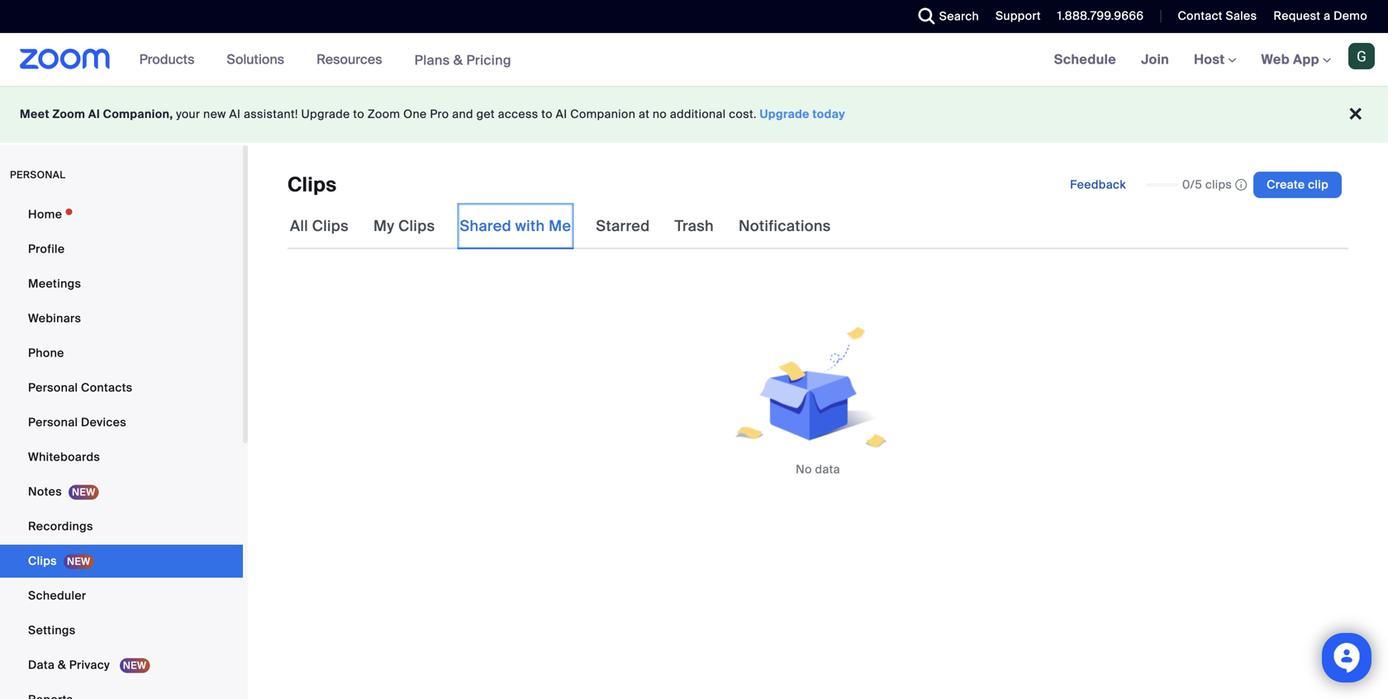 Task type: vqa. For each thing, say whether or not it's contained in the screenshot.
product information navigation
yes



Task type: describe. For each thing, give the bounding box(es) containing it.
products button
[[139, 33, 202, 86]]

meet zoom ai companion, your new ai assistant! upgrade to zoom one pro and get access to ai companion at no additional cost. upgrade today
[[20, 107, 845, 122]]

solutions
[[227, 51, 284, 68]]

my
[[374, 217, 395, 236]]

clips inside tab
[[312, 217, 349, 236]]

phone link
[[0, 337, 243, 370]]

all
[[290, 217, 308, 236]]

whiteboards
[[28, 450, 100, 465]]

and
[[452, 107, 473, 122]]

feedback
[[1070, 177, 1126, 193]]

personal
[[10, 169, 66, 181]]

companion
[[570, 107, 636, 122]]

1 ai from the left
[[88, 107, 100, 122]]

clips inside personal menu menu
[[28, 554, 57, 569]]

clips up all clips tab
[[288, 172, 337, 198]]

meetings
[[28, 276, 81, 292]]

solutions button
[[227, 33, 292, 86]]

your
[[176, 107, 200, 122]]

access
[[498, 107, 538, 122]]

contact
[[1178, 8, 1223, 24]]

zoom logo image
[[20, 49, 110, 69]]

no data
[[796, 462, 840, 478]]

contact sales
[[1178, 8, 1257, 24]]

products
[[139, 51, 195, 68]]

schedule link
[[1042, 33, 1129, 86]]

2 upgrade from the left
[[760, 107, 810, 122]]

clips inside "tab"
[[398, 217, 435, 236]]

join
[[1141, 51, 1169, 68]]

0/5
[[1182, 177, 1202, 193]]

with
[[515, 217, 545, 236]]

whiteboards link
[[0, 441, 243, 474]]

meetings navigation
[[1042, 33, 1388, 87]]

request a demo
[[1274, 8, 1368, 24]]

create
[[1267, 177, 1305, 193]]

0/5 clips application
[[1146, 177, 1247, 193]]

plans & pricing
[[415, 51, 511, 69]]

& for data
[[58, 658, 66, 673]]

data
[[815, 462, 840, 478]]

no
[[653, 107, 667, 122]]

2 to from the left
[[542, 107, 553, 122]]

phone
[[28, 346, 64, 361]]

my clips tab
[[371, 203, 438, 250]]

devices
[[81, 415, 126, 431]]

web
[[1261, 51, 1290, 68]]

privacy
[[69, 658, 110, 673]]

feedback button
[[1057, 172, 1140, 198]]

at
[[639, 107, 650, 122]]

2 zoom from the left
[[368, 107, 400, 122]]

my clips
[[374, 217, 435, 236]]

3 ai from the left
[[556, 107, 567, 122]]

personal contacts
[[28, 381, 133, 396]]

new
[[203, 107, 226, 122]]

personal devices
[[28, 415, 126, 431]]

home
[[28, 207, 62, 222]]

upgrade today link
[[760, 107, 845, 122]]

me
[[549, 217, 571, 236]]

settings
[[28, 623, 76, 639]]

notes link
[[0, 476, 243, 509]]

join link
[[1129, 33, 1182, 86]]

settings link
[[0, 615, 243, 648]]

all clips tab
[[288, 203, 351, 250]]

shared
[[460, 217, 512, 236]]

webinars link
[[0, 302, 243, 335]]

1.888.799.9666
[[1058, 8, 1144, 24]]

create clip button
[[1254, 172, 1342, 198]]

search
[[939, 9, 979, 24]]

data & privacy link
[[0, 650, 243, 683]]

trash
[[675, 217, 714, 236]]

shared with me tab
[[457, 203, 574, 250]]

starred tab
[[594, 203, 652, 250]]

banner containing products
[[0, 33, 1388, 87]]

a
[[1324, 8, 1331, 24]]

support
[[996, 8, 1041, 24]]

personal devices link
[[0, 407, 243, 440]]

clips link
[[0, 545, 243, 578]]

tabs of clips tab list
[[288, 203, 833, 250]]



Task type: locate. For each thing, give the bounding box(es) containing it.
recordings link
[[0, 511, 243, 544]]

to down resources dropdown button
[[353, 107, 364, 122]]

companion,
[[103, 107, 173, 122]]

data & privacy
[[28, 658, 113, 673]]

meet
[[20, 107, 49, 122]]

& right plans
[[453, 51, 463, 69]]

contacts
[[81, 381, 133, 396]]

1 upgrade from the left
[[301, 107, 350, 122]]

profile picture image
[[1349, 43, 1375, 69]]

additional
[[670, 107, 726, 122]]

personal up whiteboards
[[28, 415, 78, 431]]

personal for personal devices
[[28, 415, 78, 431]]

request a demo link
[[1261, 0, 1388, 33], [1274, 8, 1368, 24]]

no
[[796, 462, 812, 478]]

today
[[813, 107, 845, 122]]

0 vertical spatial personal
[[28, 381, 78, 396]]

1 personal from the top
[[28, 381, 78, 396]]

pro
[[430, 107, 449, 122]]

1 horizontal spatial &
[[453, 51, 463, 69]]

scheduler link
[[0, 580, 243, 613]]

create clip
[[1267, 177, 1329, 193]]

sales
[[1226, 8, 1257, 24]]

zoom left one
[[368, 107, 400, 122]]

meet zoom ai companion, footer
[[0, 86, 1388, 143]]

clips
[[1206, 177, 1232, 193]]

ai
[[88, 107, 100, 122], [229, 107, 241, 122], [556, 107, 567, 122]]

notifications
[[739, 217, 831, 236]]

one
[[403, 107, 427, 122]]

ai left companion,
[[88, 107, 100, 122]]

personal
[[28, 381, 78, 396], [28, 415, 78, 431]]

app
[[1293, 51, 1320, 68]]

ai right new
[[229, 107, 241, 122]]

zoom right meet
[[52, 107, 85, 122]]

all clips
[[290, 217, 349, 236]]

& inside product information navigation
[[453, 51, 463, 69]]

clips up scheduler
[[28, 554, 57, 569]]

0 horizontal spatial to
[[353, 107, 364, 122]]

personal down the phone on the left of page
[[28, 381, 78, 396]]

data
[[28, 658, 55, 673]]

webinars
[[28, 311, 81, 326]]

1 vertical spatial personal
[[28, 415, 78, 431]]

&
[[453, 51, 463, 69], [58, 658, 66, 673]]

get
[[476, 107, 495, 122]]

schedule
[[1054, 51, 1116, 68]]

search button
[[906, 0, 983, 33]]

banner
[[0, 33, 1388, 87]]

starred
[[596, 217, 650, 236]]

0/5 clips
[[1182, 177, 1232, 193]]

2 personal from the top
[[28, 415, 78, 431]]

support link
[[983, 0, 1045, 33], [996, 8, 1041, 24]]

host
[[1194, 51, 1228, 68]]

cost.
[[729, 107, 757, 122]]

ai left companion in the left top of the page
[[556, 107, 567, 122]]

notes
[[28, 485, 62, 500]]

pricing
[[466, 51, 511, 69]]

request
[[1274, 8, 1321, 24]]

1 horizontal spatial upgrade
[[760, 107, 810, 122]]

personal for personal contacts
[[28, 381, 78, 396]]

plans
[[415, 51, 450, 69]]

profile link
[[0, 233, 243, 266]]

zoom
[[52, 107, 85, 122], [368, 107, 400, 122]]

& inside personal menu menu
[[58, 658, 66, 673]]

1 vertical spatial &
[[58, 658, 66, 673]]

personal menu menu
[[0, 198, 243, 700]]

0 horizontal spatial ai
[[88, 107, 100, 122]]

trash tab
[[672, 203, 716, 250]]

upgrade
[[301, 107, 350, 122], [760, 107, 810, 122]]

0 vertical spatial &
[[453, 51, 463, 69]]

to right access
[[542, 107, 553, 122]]

0 horizontal spatial zoom
[[52, 107, 85, 122]]

& right "data"
[[58, 658, 66, 673]]

1 horizontal spatial to
[[542, 107, 553, 122]]

clips
[[288, 172, 337, 198], [312, 217, 349, 236], [398, 217, 435, 236], [28, 554, 57, 569]]

2 horizontal spatial ai
[[556, 107, 567, 122]]

1 to from the left
[[353, 107, 364, 122]]

shared with me
[[460, 217, 571, 236]]

clips right all
[[312, 217, 349, 236]]

web app button
[[1261, 51, 1331, 68]]

1.888.799.9666 button
[[1045, 0, 1148, 33], [1058, 8, 1144, 24]]

host button
[[1194, 51, 1237, 68]]

web app
[[1261, 51, 1320, 68]]

resources
[[317, 51, 382, 68]]

resources button
[[317, 33, 390, 86]]

clips right the my
[[398, 217, 435, 236]]

personal contacts link
[[0, 372, 243, 405]]

0 horizontal spatial upgrade
[[301, 107, 350, 122]]

home link
[[0, 198, 243, 231]]

clip
[[1308, 177, 1329, 193]]

meetings link
[[0, 268, 243, 301]]

upgrade down product information navigation
[[301, 107, 350, 122]]

profile
[[28, 242, 65, 257]]

& for plans
[[453, 51, 463, 69]]

assistant!
[[244, 107, 298, 122]]

contact sales link
[[1166, 0, 1261, 33], [1178, 8, 1257, 24]]

0 horizontal spatial &
[[58, 658, 66, 673]]

upgrade right cost.
[[760, 107, 810, 122]]

1 horizontal spatial ai
[[229, 107, 241, 122]]

1 horizontal spatial zoom
[[368, 107, 400, 122]]

scheduler
[[28, 589, 86, 604]]

2 ai from the left
[[229, 107, 241, 122]]

1 zoom from the left
[[52, 107, 85, 122]]

demo
[[1334, 8, 1368, 24]]

recordings
[[28, 519, 93, 535]]

product information navigation
[[127, 33, 524, 87]]



